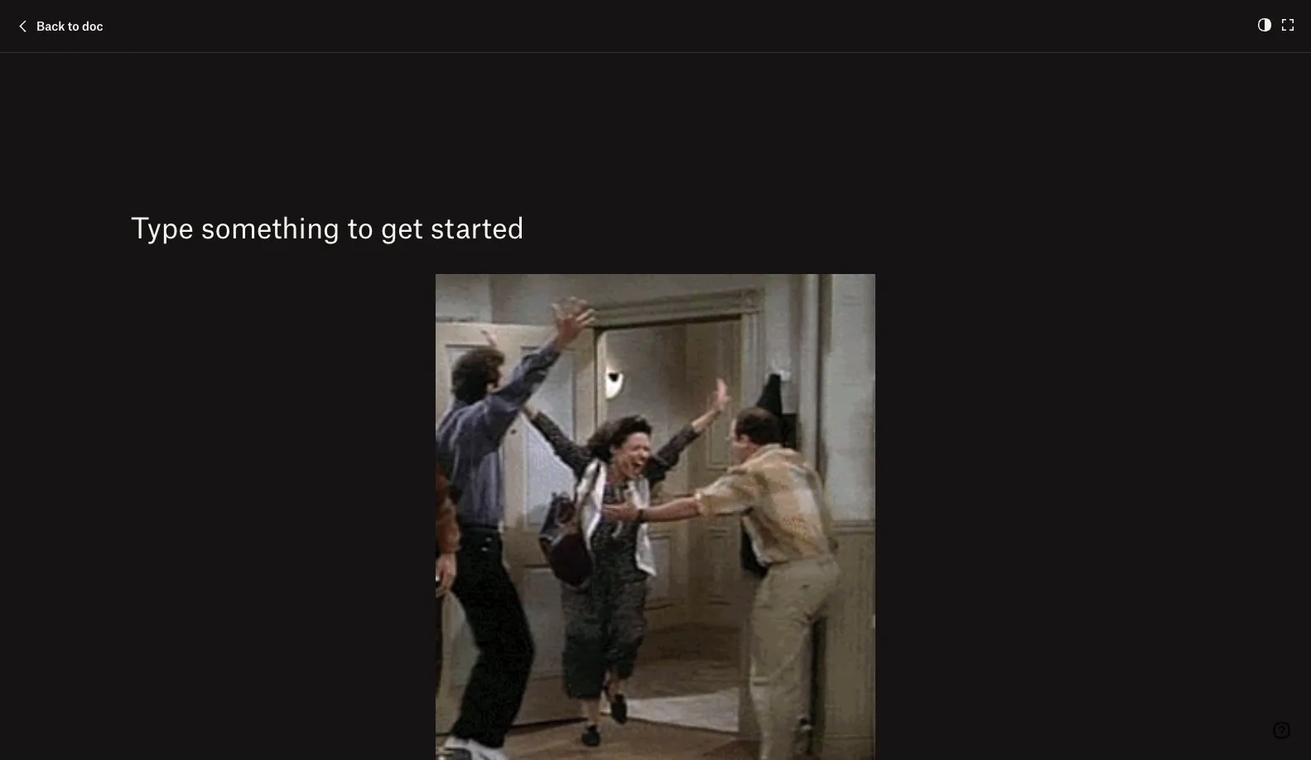 Task type: describe. For each thing, give the bounding box(es) containing it.
type something to get started
[[131, 209, 525, 244]]

doc
[[82, 19, 103, 33]]

something
[[201, 209, 340, 244]]

to inside popup button
[[68, 19, 79, 33]]



Task type: locate. For each thing, give the bounding box(es) containing it.
1 horizontal spatial to
[[348, 209, 374, 244]]

0 horizontal spatial to
[[68, 19, 79, 33]]

to left doc
[[68, 19, 79, 33]]

type
[[131, 209, 194, 244]]

to left get
[[348, 209, 374, 244]]

started
[[431, 209, 525, 244]]

1 vertical spatial to
[[348, 209, 374, 244]]

back
[[36, 19, 65, 33]]

back to doc
[[36, 19, 103, 33]]

back to doc button
[[13, 16, 103, 36]]

to
[[68, 19, 79, 33], [348, 209, 374, 244]]

get
[[381, 209, 423, 244]]

0 vertical spatial to
[[68, 19, 79, 33]]



Task type: vqa. For each thing, say whether or not it's contained in the screenshot.
top Signatures
no



